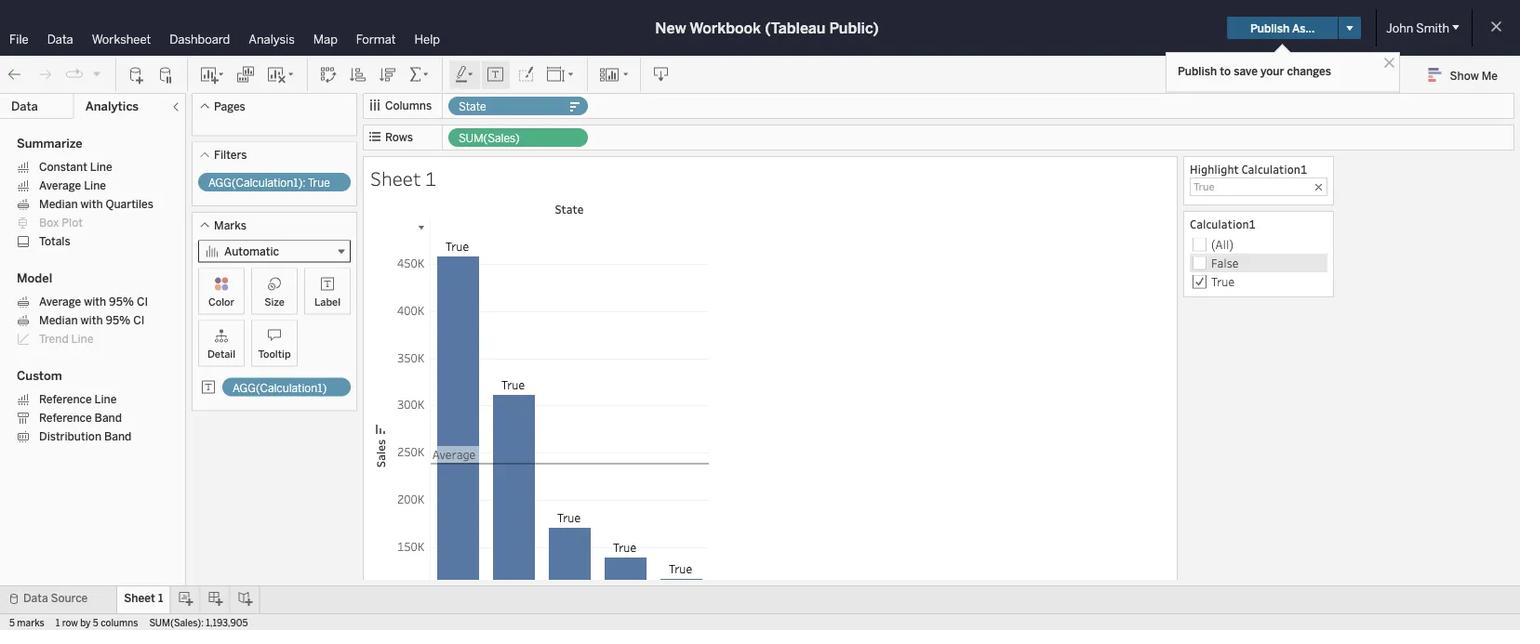 Task type: locate. For each thing, give the bounding box(es) containing it.
1 vertical spatial 95%
[[106, 314, 131, 327]]

1 vertical spatial average
[[39, 295, 81, 309]]

0 horizontal spatial replay animation image
[[65, 65, 84, 84]]

marks
[[17, 618, 44, 629]]

duplicate image
[[236, 66, 255, 84]]

0 vertical spatial median
[[39, 198, 78, 211]]

publish left as...
[[1250, 21, 1290, 35]]

1 horizontal spatial sheet 1
[[370, 166, 436, 191]]

2 horizontal spatial 1
[[425, 166, 436, 191]]

median up box plot
[[39, 198, 78, 211]]

smith
[[1416, 20, 1449, 35]]

sheet
[[370, 166, 421, 191], [124, 592, 155, 606]]

5 left marks
[[9, 618, 15, 629]]

1 horizontal spatial 5
[[93, 618, 98, 629]]

0 horizontal spatial publish
[[1178, 64, 1217, 78]]

reference up reference band
[[39, 393, 92, 407]]

median for median with 95% ci
[[39, 314, 78, 327]]

true inside checkbox
[[1211, 274, 1235, 289]]

summarize
[[17, 136, 82, 151]]

with down average with 95% ci
[[80, 314, 103, 327]]

1
[[425, 166, 436, 191], [158, 592, 163, 606], [56, 618, 60, 629]]

(all) link
[[1211, 237, 1234, 252]]

2 vertical spatial with
[[80, 314, 103, 327]]

calculation1
[[1241, 161, 1307, 177], [1190, 216, 1256, 232]]

sheet 1
[[370, 166, 436, 191], [124, 592, 163, 606]]

0 horizontal spatial sheet 1
[[124, 592, 163, 606]]

2 reference from the top
[[39, 412, 92, 425]]

public)
[[829, 19, 879, 37]]

undo image
[[6, 66, 24, 84]]

average down model
[[39, 295, 81, 309]]

reference for reference line
[[39, 393, 92, 407]]

true down false
[[1211, 274, 1235, 289]]

replay animation image
[[65, 65, 84, 84], [91, 68, 102, 79]]

1 5 from the left
[[9, 618, 15, 629]]

box
[[39, 216, 59, 230]]

median up 'trend' at the left
[[39, 314, 78, 327]]

show me
[[1450, 69, 1498, 82]]

your
[[1260, 64, 1284, 78]]

0 vertical spatial calculation1
[[1241, 161, 1307, 177]]

collapse image
[[170, 101, 181, 113]]

5 right by
[[93, 618, 98, 629]]

line up median with quartiles
[[84, 179, 106, 193]]

model
[[17, 271, 52, 286]]

False checkbox
[[1190, 254, 1328, 273]]

new data source image
[[127, 66, 146, 84]]

worksheet
[[92, 32, 151, 47]]

columns
[[385, 99, 432, 113]]

1 vertical spatial band
[[104, 430, 132, 444]]

reference
[[39, 393, 92, 407], [39, 412, 92, 425]]

0 vertical spatial sheet
[[370, 166, 421, 191]]

1 horizontal spatial 1
[[158, 592, 163, 606]]

95% up median with 95% ci
[[109, 295, 134, 309]]

by
[[80, 618, 91, 629]]

1 down columns
[[425, 166, 436, 191]]

95% down average with 95% ci
[[106, 314, 131, 327]]

1 vertical spatial reference
[[39, 412, 92, 425]]

1 vertical spatial with
[[84, 295, 106, 309]]

1 left 'row'
[[56, 618, 60, 629]]

detail
[[207, 348, 235, 360]]

1 reference from the top
[[39, 393, 92, 407]]

1 row by 5 columns
[[56, 618, 138, 629]]

1 horizontal spatial sheet
[[370, 166, 421, 191]]

0 vertical spatial with
[[80, 198, 103, 211]]

1 median from the top
[[39, 198, 78, 211]]

save
[[1234, 64, 1258, 78]]

band up distribution band
[[94, 412, 122, 425]]

(all)
[[1211, 237, 1234, 252]]

list box containing false
[[1190, 254, 1328, 291]]

1 vertical spatial 1
[[158, 592, 163, 606]]

1 average from the top
[[39, 179, 81, 193]]

sheet up columns
[[124, 592, 155, 606]]

0 vertical spatial ci
[[137, 295, 148, 309]]

true
[[308, 176, 330, 190], [1211, 274, 1235, 289]]

average for average with 95% ci
[[39, 295, 81, 309]]

1 vertical spatial sheet
[[124, 592, 155, 606]]

sum(sales):
[[149, 618, 204, 629]]

5 marks
[[9, 618, 44, 629]]

2 5 from the left
[[93, 618, 98, 629]]

median with quartiles
[[39, 198, 153, 211]]

band for distribution band
[[104, 430, 132, 444]]

fit image
[[546, 66, 576, 84]]

publish to save your changes
[[1178, 64, 1331, 78]]

columns
[[101, 618, 138, 629]]

publish for publish to save your changes
[[1178, 64, 1217, 78]]

calculation1 up (all)
[[1190, 216, 1256, 232]]

line up average line
[[90, 160, 112, 174]]

line for average line
[[84, 179, 106, 193]]

map
[[313, 32, 338, 47]]

band
[[94, 412, 122, 425], [104, 430, 132, 444]]

average down constant
[[39, 179, 81, 193]]

highlight image
[[454, 66, 475, 84]]

publish inside button
[[1250, 21, 1290, 35]]

0 vertical spatial band
[[94, 412, 122, 425]]

publish
[[1250, 21, 1290, 35], [1178, 64, 1217, 78]]

line down median with 95% ci
[[71, 333, 93, 346]]

plot
[[62, 216, 83, 230]]

reference up "distribution"
[[39, 412, 92, 425]]

ci down average with 95% ci
[[133, 314, 145, 327]]

0 vertical spatial true
[[308, 176, 330, 190]]

with down average line
[[80, 198, 103, 211]]

0 vertical spatial sheet 1
[[370, 166, 436, 191]]

data up marks
[[23, 592, 48, 606]]

format
[[356, 32, 396, 47]]

data down undo image
[[11, 99, 38, 114]]

quartiles
[[106, 198, 153, 211]]

sheet 1 down rows
[[370, 166, 436, 191]]

95%
[[109, 295, 134, 309], [106, 314, 131, 327]]

as...
[[1292, 21, 1315, 35]]

median
[[39, 198, 78, 211], [39, 314, 78, 327]]

new
[[655, 19, 686, 37]]

1 vertical spatial true
[[1211, 274, 1235, 289]]

line up reference band
[[94, 393, 117, 407]]

average
[[39, 179, 81, 193], [39, 295, 81, 309]]

sum(sales): 1,193,905
[[149, 618, 248, 629]]

band down reference band
[[104, 430, 132, 444]]

state
[[459, 100, 486, 113], [555, 202, 584, 217]]

line for constant line
[[90, 160, 112, 174]]

with for average with 95% ci
[[84, 295, 106, 309]]

2 average from the top
[[39, 295, 81, 309]]

1 horizontal spatial publish
[[1250, 21, 1290, 35]]

source
[[51, 592, 88, 606]]

0 vertical spatial data
[[47, 32, 73, 47]]

2 median from the top
[[39, 314, 78, 327]]

1 up sum(sales): in the bottom of the page
[[158, 592, 163, 606]]

ci
[[137, 295, 148, 309], [133, 314, 145, 327]]

0 horizontal spatial true
[[308, 176, 330, 190]]

pause auto updates image
[[157, 66, 176, 84]]

sheet down rows
[[370, 166, 421, 191]]

me
[[1482, 69, 1498, 82]]

0 horizontal spatial 5
[[9, 618, 15, 629]]

calculation1 right highlight
[[1241, 161, 1307, 177]]

0 vertical spatial average
[[39, 179, 81, 193]]

sum(sales)
[[459, 132, 520, 145]]

help
[[414, 32, 440, 47]]

1 vertical spatial state
[[555, 202, 584, 217]]

0 vertical spatial reference
[[39, 393, 92, 407]]

1 vertical spatial sorted descending by sum of sales within state image
[[374, 422, 388, 436]]

true right "agg(calculation1):"
[[308, 176, 330, 190]]

5
[[9, 618, 15, 629], [93, 618, 98, 629]]

median with 95% ci
[[39, 314, 145, 327]]

0 vertical spatial publish
[[1250, 21, 1290, 35]]

sheet 1 up columns
[[124, 592, 163, 606]]

1 vertical spatial publish
[[1178, 64, 1217, 78]]

1 vertical spatial ci
[[133, 314, 145, 327]]

ci for median with 95% ci
[[133, 314, 145, 327]]

with for median with quartiles
[[80, 198, 103, 211]]

0 horizontal spatial 1
[[56, 618, 60, 629]]

band for reference band
[[94, 412, 122, 425]]

median for median with quartiles
[[39, 198, 78, 211]]

data up redo image
[[47, 32, 73, 47]]

replay animation image up analytics
[[91, 68, 102, 79]]

0 horizontal spatial sheet
[[124, 592, 155, 606]]

download image
[[652, 66, 671, 84]]

1 horizontal spatial replay animation image
[[91, 68, 102, 79]]

1 horizontal spatial true
[[1211, 274, 1235, 289]]

color
[[208, 296, 234, 308]]

line
[[90, 160, 112, 174], [84, 179, 106, 193], [71, 333, 93, 346], [94, 393, 117, 407]]

(All) checkbox
[[1190, 235, 1328, 254]]

marks. press enter to open the view data window.. use arrow keys to navigate data visualization elements. image
[[430, 219, 709, 631]]

analytics
[[85, 99, 139, 114]]

0 vertical spatial 95%
[[109, 295, 134, 309]]

with
[[80, 198, 103, 211], [84, 295, 106, 309], [80, 314, 103, 327]]

with up median with 95% ci
[[84, 295, 106, 309]]

0 horizontal spatial state
[[459, 100, 486, 113]]

replay animation image right redo image
[[65, 65, 84, 84]]

format workbook image
[[516, 66, 535, 84]]

publish left to
[[1178, 64, 1217, 78]]

sorted descending by sum of sales within state image
[[379, 66, 397, 84], [374, 422, 388, 436]]

size
[[264, 296, 285, 308]]

1 vertical spatial median
[[39, 314, 78, 327]]

john smith
[[1386, 20, 1449, 35]]

ci for average with 95% ci
[[137, 295, 148, 309]]

ci up median with 95% ci
[[137, 295, 148, 309]]

list box
[[1190, 254, 1328, 291]]

close image
[[1381, 54, 1398, 72]]

new worksheet image
[[199, 66, 225, 84]]

data
[[47, 32, 73, 47], [11, 99, 38, 114], [23, 592, 48, 606]]



Task type: vqa. For each thing, say whether or not it's contained in the screenshot.
the rightmost the Format
no



Task type: describe. For each thing, give the bounding box(es) containing it.
totals
[[39, 235, 70, 248]]

swap rows and columns image
[[319, 66, 338, 84]]

2 vertical spatial data
[[23, 592, 48, 606]]

to
[[1220, 64, 1231, 78]]

95% for average with 95% ci
[[109, 295, 134, 309]]

average with 95% ci
[[39, 295, 148, 309]]

constant line
[[39, 160, 112, 174]]

row
[[62, 618, 78, 629]]

publish for publish as...
[[1250, 21, 1290, 35]]

true link
[[1211, 274, 1235, 289]]

filters
[[214, 148, 247, 162]]

reference line
[[39, 393, 117, 407]]

trend
[[39, 333, 69, 346]]

1 vertical spatial sheet 1
[[124, 592, 163, 606]]

line for trend line
[[71, 333, 93, 346]]

1 vertical spatial calculation1
[[1190, 216, 1256, 232]]

reference band
[[39, 412, 122, 425]]

false
[[1211, 255, 1239, 271]]

2 vertical spatial 1
[[56, 618, 60, 629]]

sorted ascending by sum of sales within state image
[[349, 66, 367, 84]]

0 vertical spatial state
[[459, 100, 486, 113]]

changes
[[1287, 64, 1331, 78]]

rows
[[385, 131, 413, 144]]

95% for median with 95% ci
[[106, 314, 131, 327]]

reference for reference band
[[39, 412, 92, 425]]

0 vertical spatial 1
[[425, 166, 436, 191]]

with for median with 95% ci
[[80, 314, 103, 327]]

redo image
[[35, 66, 54, 84]]

agg(calculation1)
[[233, 381, 327, 395]]

data source
[[23, 592, 88, 606]]

totals image
[[408, 66, 431, 84]]

dashboard
[[170, 32, 230, 47]]

1 horizontal spatial state
[[555, 202, 584, 217]]

average for average line
[[39, 179, 81, 193]]

custom
[[17, 369, 62, 384]]

file
[[9, 32, 29, 47]]

john
[[1386, 20, 1413, 35]]

distribution band
[[39, 430, 132, 444]]

publish as...
[[1250, 21, 1315, 35]]

distribution
[[39, 430, 101, 444]]

constant
[[39, 160, 87, 174]]

True checkbox
[[1190, 273, 1328, 291]]

1,193,905
[[206, 618, 248, 629]]

box plot
[[39, 216, 83, 230]]

agg(calculation1): true
[[208, 176, 330, 190]]

highlight calculation1
[[1190, 161, 1307, 177]]

new workbook (tableau public)
[[655, 19, 879, 37]]

pages
[[214, 100, 245, 113]]

highlight
[[1190, 161, 1239, 177]]

false link
[[1211, 255, 1239, 271]]

tooltip
[[258, 348, 291, 360]]

agg(calculation1):
[[208, 176, 306, 190]]

marks
[[214, 219, 246, 232]]

(tableau
[[765, 19, 826, 37]]

workbook
[[689, 19, 761, 37]]

clear sheet image
[[266, 66, 296, 84]]

publish as... button
[[1227, 17, 1338, 39]]

trend line
[[39, 333, 93, 346]]

analysis
[[249, 32, 295, 47]]

show me button
[[1420, 60, 1514, 89]]

0 vertical spatial sorted descending by sum of sales within state image
[[379, 66, 397, 84]]

average line
[[39, 179, 106, 193]]

show
[[1450, 69, 1479, 82]]

line for reference line
[[94, 393, 117, 407]]

1 vertical spatial data
[[11, 99, 38, 114]]

show/hide cards image
[[599, 66, 629, 84]]

hide mark labels image
[[487, 66, 505, 84]]

label
[[314, 296, 341, 308]]



